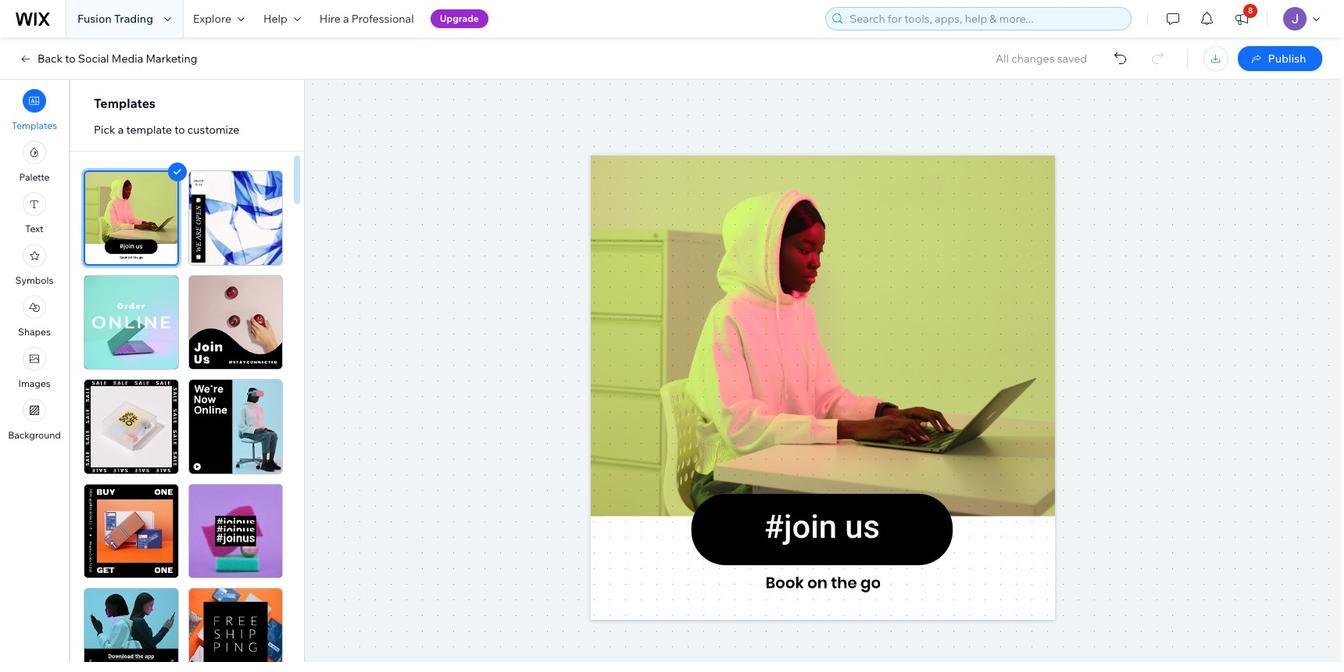 Task type: vqa. For each thing, say whether or not it's contained in the screenshot.
the Showcase
no



Task type: locate. For each thing, give the bounding box(es) containing it.
1 vertical spatial templates
[[12, 120, 57, 131]]

1 vertical spatial a
[[118, 123, 124, 137]]

templates
[[94, 95, 156, 111], [12, 120, 57, 131]]

a for template
[[118, 123, 124, 137]]

marketing
[[146, 52, 197, 66]]

a right hire
[[343, 12, 349, 26]]

a
[[343, 12, 349, 26], [118, 123, 124, 137]]

pick
[[94, 123, 115, 137]]

upgrade
[[440, 13, 479, 24]]

Search for tools, apps, help & more... field
[[845, 8, 1127, 30]]

upgrade button
[[431, 9, 489, 28]]

1 horizontal spatial to
[[175, 123, 185, 137]]

background button
[[8, 399, 61, 441]]

1 horizontal spatial templates
[[94, 95, 156, 111]]

media
[[112, 52, 143, 66]]

all
[[996, 52, 1009, 66]]

help button
[[254, 0, 310, 38]]

back
[[38, 52, 63, 66]]

palette
[[19, 171, 50, 183]]

templates inside menu
[[12, 120, 57, 131]]

symbols button
[[15, 244, 54, 286]]

0 vertical spatial to
[[65, 52, 76, 66]]

template
[[126, 123, 172, 137]]

0 horizontal spatial a
[[118, 123, 124, 137]]

to right template
[[175, 123, 185, 137]]

0 vertical spatial a
[[343, 12, 349, 26]]

0 horizontal spatial to
[[65, 52, 76, 66]]

templates up pick
[[94, 95, 156, 111]]

1 vertical spatial to
[[175, 123, 185, 137]]

publish button
[[1239, 46, 1323, 71]]

to
[[65, 52, 76, 66], [175, 123, 185, 137]]

fusion trading
[[77, 12, 153, 26]]

changes
[[1012, 52, 1055, 66]]

menu containing templates
[[0, 84, 69, 446]]

8
[[1249, 5, 1254, 16]]

palette button
[[19, 141, 50, 183]]

pick a template to customize
[[94, 123, 240, 137]]

0 vertical spatial templates
[[94, 95, 156, 111]]

1 horizontal spatial a
[[343, 12, 349, 26]]

explore
[[193, 12, 231, 26]]

a right pick
[[118, 123, 124, 137]]

to right back
[[65, 52, 76, 66]]

menu
[[0, 84, 69, 446]]

0 horizontal spatial templates
[[12, 120, 57, 131]]

templates up palette button
[[12, 120, 57, 131]]



Task type: describe. For each thing, give the bounding box(es) containing it.
all changes saved
[[996, 52, 1088, 66]]

shapes
[[18, 326, 51, 338]]

back to social media marketing button
[[19, 52, 197, 66]]

images button
[[18, 347, 51, 389]]

saved
[[1058, 52, 1088, 66]]

back to social media marketing
[[38, 52, 197, 66]]

help
[[263, 12, 288, 26]]

8 button
[[1225, 0, 1260, 38]]

fusion
[[77, 12, 112, 26]]

text
[[25, 223, 43, 235]]

hire
[[320, 12, 341, 26]]

hire a professional
[[320, 12, 414, 26]]

customize
[[188, 123, 240, 137]]

social
[[78, 52, 109, 66]]

shapes button
[[18, 296, 51, 338]]

symbols
[[15, 274, 54, 286]]

professional
[[352, 12, 414, 26]]

text button
[[23, 192, 46, 235]]

trading
[[114, 12, 153, 26]]

templates button
[[12, 89, 57, 131]]

images
[[18, 378, 51, 389]]

background
[[8, 429, 61, 441]]

a for professional
[[343, 12, 349, 26]]

hire a professional link
[[310, 0, 424, 38]]

publish
[[1269, 52, 1307, 66]]



